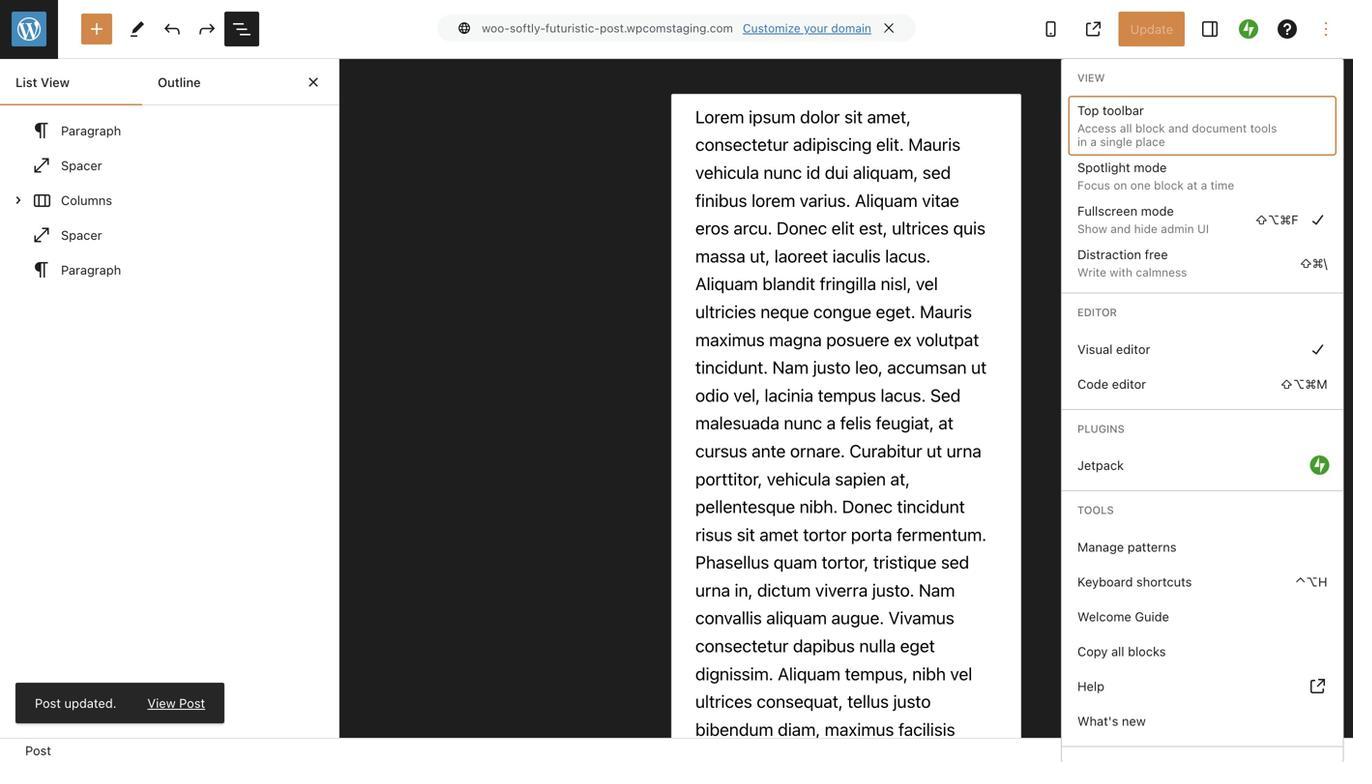 Task type: describe. For each thing, give the bounding box(es) containing it.
view for view post
[[147, 696, 176, 710]]

⌃⌥h
[[1295, 575, 1328, 589]]

one
[[1131, 178, 1151, 192]]

visual editor
[[1078, 342, 1151, 356]]

manage patterns
[[1078, 540, 1177, 554]]

keyboard shortcuts
[[1078, 575, 1192, 589]]

place
[[1136, 135, 1165, 148]]

document overview image
[[230, 17, 253, 41]]

post.wpcomstaging.com
[[600, 21, 733, 35]]

woo-softly-futuristic-post.wpcomstaging.com customize your domain
[[482, 21, 872, 35]]

calmness
[[1136, 265, 1187, 279]]

editor group
[[1070, 332, 1335, 401]]

on
[[1114, 178, 1127, 192]]

⇧⌥⌘f
[[1256, 212, 1299, 227]]

columns link
[[7, 183, 305, 218]]

options image
[[1315, 17, 1338, 41]]

code editor
[[1078, 377, 1146, 391]]

patterns
[[1128, 540, 1177, 554]]

at
[[1187, 178, 1198, 192]]

and inside fullscreen mode show and hide admin ui
[[1111, 222, 1131, 235]]

hide
[[1134, 222, 1158, 235]]

code
[[1078, 377, 1109, 391]]

show
[[1078, 222, 1108, 235]]

help
[[1078, 679, 1105, 694]]

view post link
[[147, 694, 205, 712]]

manage
[[1078, 540, 1124, 554]]

2 spacer link from the top
[[7, 218, 305, 252]]

toolbar
[[1103, 103, 1144, 117]]

right image inside view group
[[1306, 208, 1330, 231]]

in
[[1078, 135, 1087, 148]]

fullscreen mode show and hide admin ui
[[1078, 204, 1209, 235]]

access
[[1078, 121, 1117, 135]]

keyboard
[[1078, 575, 1133, 589]]

view group
[[1070, 97, 1335, 285]]

fullscreen
[[1078, 204, 1138, 218]]

post for post updated.
[[35, 696, 61, 710]]

outline button
[[142, 59, 284, 105]]

spacer for 1st spacer link from the top of the page
[[61, 158, 102, 173]]

paragraph for 2nd paragraph link from the top
[[61, 263, 121, 277]]

copy all blocks button
[[1070, 634, 1335, 669]]

help link
[[1070, 669, 1335, 704]]

outline
[[158, 75, 201, 89]]

write
[[1078, 265, 1107, 279]]

spotlight
[[1078, 160, 1131, 175]]

woo-
[[482, 21, 510, 35]]

1 spacer link from the top
[[7, 148, 305, 183]]

all inside button
[[1112, 644, 1125, 659]]

jetpack button
[[1070, 448, 1335, 483]]

copy all blocks
[[1078, 644, 1166, 659]]

blocks
[[1128, 644, 1166, 659]]

what's
[[1078, 714, 1119, 729]]

free
[[1145, 247, 1168, 262]]

tab list containing list view
[[0, 59, 339, 105]]

close image
[[302, 71, 325, 94]]

preview image
[[1040, 17, 1063, 41]]

new
[[1122, 714, 1146, 729]]

copy
[[1078, 644, 1108, 659]]

ui
[[1198, 222, 1209, 235]]

tools
[[1250, 121, 1277, 135]]

mode for fullscreen mode
[[1141, 204, 1174, 218]]

redo image
[[195, 17, 219, 41]]

a inside spotlight mode focus on one block at a time
[[1201, 178, 1207, 192]]

post updated.
[[35, 696, 117, 710]]

update button
[[1119, 12, 1185, 46]]

what's new button
[[1070, 704, 1335, 739]]

updated.
[[64, 696, 117, 710]]

futuristic-
[[546, 21, 600, 35]]

visual
[[1078, 342, 1113, 356]]

all inside top toolbar access all block and document tools in a single place
[[1120, 121, 1132, 135]]

2 paragraph link from the top
[[7, 252, 305, 287]]

columns
[[61, 193, 112, 207]]



Task type: vqa. For each thing, say whether or not it's contained in the screenshot.
14 days left in trial
no



Task type: locate. For each thing, give the bounding box(es) containing it.
view post
[[147, 696, 205, 710]]

view inside button
[[41, 75, 70, 89]]

a
[[1091, 135, 1097, 148], [1201, 178, 1207, 192]]

and right place
[[1169, 121, 1189, 135]]

0 vertical spatial block
[[1136, 121, 1165, 135]]

mode up "one" at the right top of page
[[1134, 160, 1167, 175]]

tools group
[[1070, 530, 1335, 739]]

block left at
[[1154, 178, 1184, 192]]

block down toolbar
[[1136, 121, 1165, 135]]

⇧⌥⌘m
[[1281, 377, 1328, 391]]

editor inside button
[[1116, 342, 1151, 356]]

what's new
[[1078, 714, 1146, 729]]

paragraph link down columns link
[[7, 252, 305, 287]]

1 horizontal spatial view
[[147, 696, 176, 710]]

0 horizontal spatial and
[[1111, 222, 1131, 235]]

1 vertical spatial spacer link
[[7, 218, 305, 252]]

options menu
[[1062, 59, 1343, 762]]

1 vertical spatial paragraph
[[61, 263, 121, 277]]

1 paragraph from the top
[[61, 123, 121, 138]]

customize
[[743, 21, 801, 35]]

editor for visual editor
[[1116, 342, 1151, 356]]

view
[[1078, 72, 1105, 84], [41, 75, 70, 89], [147, 696, 176, 710]]

0 vertical spatial editor
[[1116, 342, 1151, 356]]

1 spacer from the top
[[61, 158, 102, 173]]

view up top
[[1078, 72, 1105, 84]]

settings image
[[1199, 17, 1222, 41]]

0 vertical spatial paragraph link
[[7, 113, 305, 148]]

editor for code editor
[[1112, 377, 1146, 391]]

with
[[1110, 265, 1133, 279]]

a right in on the top right of page
[[1091, 135, 1097, 148]]

undo image
[[161, 17, 184, 41]]

1 vertical spatial paragraph link
[[7, 252, 305, 287]]

view right 'list'
[[41, 75, 70, 89]]

1 vertical spatial all
[[1112, 644, 1125, 659]]

post for post
[[25, 743, 51, 758]]

1 horizontal spatial and
[[1169, 121, 1189, 135]]

right image for visual editor
[[1306, 337, 1330, 361]]

admin
[[1161, 222, 1194, 235]]

document
[[1192, 121, 1247, 135]]

1 vertical spatial spacer
[[61, 228, 102, 242]]

post
[[35, 696, 61, 710], [179, 696, 205, 710], [25, 743, 51, 758]]

top toolbar access all block and document tools in a single place
[[1078, 103, 1277, 148]]

shortcuts
[[1137, 575, 1192, 589]]

list view button
[[0, 59, 142, 105]]

welcome guide
[[1078, 610, 1170, 624]]

paragraph down list view button
[[61, 123, 121, 138]]

help image
[[1276, 17, 1299, 41]]

mode for spotlight mode
[[1134, 160, 1167, 175]]

spacer link
[[7, 148, 305, 183], [7, 218, 305, 252]]

2 spacer from the top
[[61, 228, 102, 242]]

jetpack image
[[1239, 19, 1259, 39]]

mode up hide
[[1141, 204, 1174, 218]]

visual editor button
[[1070, 332, 1335, 366]]

single
[[1100, 135, 1133, 148]]

tools image
[[126, 17, 149, 41]]

manage patterns link
[[1070, 530, 1335, 565]]

⇧⌘\
[[1300, 256, 1328, 270]]

top
[[1078, 103, 1099, 117]]

0 horizontal spatial view
[[41, 75, 70, 89]]

0 vertical spatial spacer link
[[7, 148, 305, 183]]

editor right code
[[1112, 377, 1146, 391]]

plugins
[[1078, 423, 1125, 435]]

customize your domain button
[[743, 21, 872, 35]]

editor
[[1116, 342, 1151, 356], [1112, 377, 1146, 391]]

1 paragraph link from the top
[[7, 113, 305, 148]]

guide
[[1135, 610, 1170, 624]]

update
[[1131, 22, 1173, 36]]

view inside options menu
[[1078, 72, 1105, 84]]

1 vertical spatial block
[[1154, 178, 1184, 192]]

editor content region
[[340, 59, 1353, 762]]

spotlight mode focus on one block at a time
[[1078, 160, 1235, 192]]

a right at
[[1201, 178, 1207, 192]]

a inside top toolbar access all block and document tools in a single place
[[1091, 135, 1097, 148]]

and down "fullscreen"
[[1111, 222, 1131, 235]]

mode inside fullscreen mode show and hide admin ui
[[1141, 204, 1174, 218]]

paragraph
[[61, 123, 121, 138], [61, 263, 121, 277]]

all down toolbar
[[1120, 121, 1132, 135]]

distraction free write with calmness
[[1078, 247, 1187, 279]]

2 horizontal spatial view
[[1078, 72, 1105, 84]]

editor
[[1078, 306, 1117, 319]]

right image for help
[[1306, 675, 1330, 698]]

spacer for second spacer link from the top
[[61, 228, 102, 242]]

toggle block inserter image
[[85, 17, 108, 41]]

right image inside visual editor button
[[1306, 337, 1330, 361]]

mode
[[1134, 160, 1167, 175], [1141, 204, 1174, 218]]

2 paragraph from the top
[[61, 263, 121, 277]]

0 vertical spatial and
[[1169, 121, 1189, 135]]

view post image
[[1082, 17, 1105, 41]]

0 vertical spatial paragraph
[[61, 123, 121, 138]]

all
[[1120, 121, 1132, 135], [1112, 644, 1125, 659]]

spacer down columns
[[61, 228, 102, 242]]

0 vertical spatial mode
[[1134, 160, 1167, 175]]

0 vertical spatial spacer
[[61, 158, 102, 173]]

spacer up columns
[[61, 158, 102, 173]]

right image inside jetpack button
[[1310, 456, 1330, 475]]

1 horizontal spatial a
[[1201, 178, 1207, 192]]

list
[[15, 75, 37, 89]]

your
[[804, 21, 828, 35]]

1 vertical spatial a
[[1201, 178, 1207, 192]]

softly-
[[510, 21, 546, 35]]

paragraph link
[[7, 113, 305, 148], [7, 252, 305, 287]]

right image for jetpack
[[1310, 456, 1330, 475]]

and
[[1169, 121, 1189, 135], [1111, 222, 1131, 235]]

welcome
[[1078, 610, 1132, 624]]

block inside top toolbar access all block and document tools in a single place
[[1136, 121, 1165, 135]]

time
[[1211, 178, 1235, 192]]

all right copy
[[1112, 644, 1125, 659]]

1 vertical spatial and
[[1111, 222, 1131, 235]]

editor right visual
[[1116, 342, 1151, 356]]

and inside top toolbar access all block and document tools in a single place
[[1169, 121, 1189, 135]]

welcome guide button
[[1070, 599, 1335, 634]]

tab list
[[0, 59, 339, 105]]

0 vertical spatial a
[[1091, 135, 1097, 148]]

1 vertical spatial mode
[[1141, 204, 1174, 218]]

view for view
[[1078, 72, 1105, 84]]

paragraph for first paragraph link from the top
[[61, 123, 121, 138]]

paragraph down columns
[[61, 263, 121, 277]]

jetpack
[[1078, 458, 1124, 473]]

domain
[[831, 21, 872, 35]]

1 vertical spatial editor
[[1112, 377, 1146, 391]]

focus
[[1078, 178, 1111, 192]]

block
[[1136, 121, 1165, 135], [1154, 178, 1184, 192]]

distraction
[[1078, 247, 1142, 262]]

right image
[[1306, 208, 1330, 231], [1306, 337, 1330, 361], [1310, 456, 1330, 475], [1306, 675, 1330, 698]]

spacer link down columns
[[7, 218, 305, 252]]

0 vertical spatial all
[[1120, 121, 1132, 135]]

paragraph link down outline
[[7, 113, 305, 148]]

view right updated.
[[147, 696, 176, 710]]

block inside spotlight mode focus on one block at a time
[[1154, 178, 1184, 192]]

spacer
[[61, 158, 102, 173], [61, 228, 102, 242]]

spacer link up columns
[[7, 148, 305, 183]]

right image inside help link
[[1306, 675, 1330, 698]]

0 horizontal spatial a
[[1091, 135, 1097, 148]]

list view
[[15, 75, 70, 89]]

mode inside spotlight mode focus on one block at a time
[[1134, 160, 1167, 175]]

tools
[[1078, 504, 1114, 517]]



